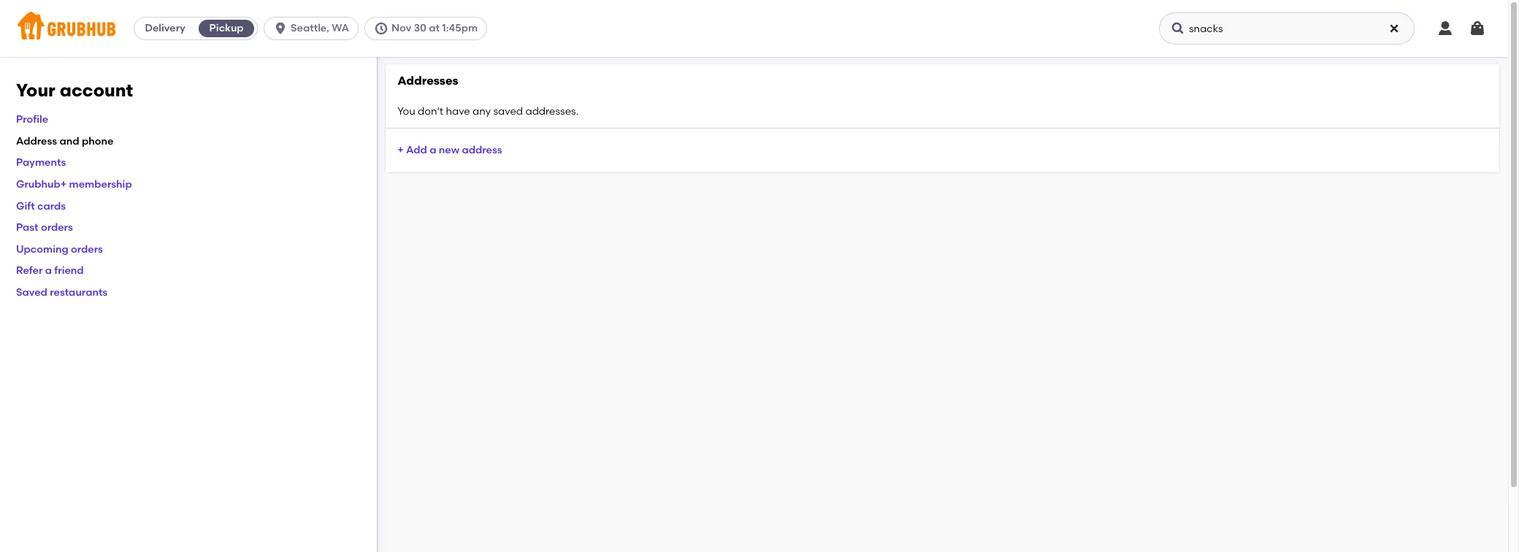 Task type: vqa. For each thing, say whether or not it's contained in the screenshot.
a
yes



Task type: describe. For each thing, give the bounding box(es) containing it.
membership
[[69, 178, 132, 191]]

grubhub+ membership
[[16, 178, 132, 191]]

any
[[473, 105, 491, 117]]

svg image
[[374, 21, 389, 36]]

at
[[429, 22, 440, 34]]

past orders
[[16, 221, 73, 234]]

1:45pm
[[442, 22, 478, 34]]

addresses
[[398, 74, 458, 88]]

main navigation navigation
[[0, 0, 1508, 57]]

nov 30 at 1:45pm button
[[364, 17, 493, 40]]

profile
[[16, 113, 48, 126]]

+ add a new address button
[[398, 137, 502, 163]]

account
[[60, 80, 133, 101]]

orders for upcoming orders
[[71, 243, 103, 255]]

delivery
[[145, 22, 185, 34]]

and
[[60, 135, 79, 147]]

grubhub+
[[16, 178, 67, 191]]

your
[[16, 80, 55, 101]]

pickup button
[[196, 17, 257, 40]]

Search for food, convenience, alcohol... search field
[[1159, 12, 1415, 45]]

upcoming
[[16, 243, 68, 255]]

nov 30 at 1:45pm
[[391, 22, 478, 34]]

you don't have any saved addresses.
[[398, 105, 579, 117]]

your account
[[16, 80, 133, 101]]

orders for past orders
[[41, 221, 73, 234]]

payments link
[[16, 157, 66, 169]]

seattle,
[[291, 22, 329, 34]]

you
[[398, 105, 415, 117]]

refer a friend
[[16, 265, 84, 277]]

profile link
[[16, 113, 48, 126]]

gift cards
[[16, 200, 66, 212]]



Task type: locate. For each thing, give the bounding box(es) containing it.
refer a friend link
[[16, 265, 84, 277]]

nov
[[391, 22, 411, 34]]

+ add a new address
[[398, 144, 502, 156]]

have
[[446, 105, 470, 117]]

grubhub+ membership link
[[16, 178, 132, 191]]

orders
[[41, 221, 73, 234], [71, 243, 103, 255]]

svg image inside seattle, wa button
[[273, 21, 288, 36]]

a left "new"
[[430, 144, 436, 156]]

saved
[[16, 286, 47, 299]]

delivery button
[[134, 17, 196, 40]]

restaurants
[[50, 286, 108, 299]]

address and phone link
[[16, 135, 113, 147]]

wa
[[332, 22, 349, 34]]

svg image
[[1437, 20, 1454, 37], [1469, 20, 1486, 37], [273, 21, 288, 36], [1171, 21, 1185, 36], [1388, 23, 1400, 34]]

0 horizontal spatial a
[[45, 265, 52, 277]]

add
[[406, 144, 427, 156]]

0 vertical spatial orders
[[41, 221, 73, 234]]

upcoming orders link
[[16, 243, 103, 255]]

phone
[[82, 135, 113, 147]]

past
[[16, 221, 38, 234]]

1 horizontal spatial a
[[430, 144, 436, 156]]

don't
[[418, 105, 443, 117]]

seattle, wa
[[291, 22, 349, 34]]

gift cards link
[[16, 200, 66, 212]]

pickup
[[209, 22, 244, 34]]

saved restaurants link
[[16, 286, 108, 299]]

past orders link
[[16, 221, 73, 234]]

upcoming orders
[[16, 243, 103, 255]]

1 vertical spatial orders
[[71, 243, 103, 255]]

refer
[[16, 265, 43, 277]]

gift
[[16, 200, 35, 212]]

friend
[[54, 265, 84, 277]]

saved
[[493, 105, 523, 117]]

a inside button
[[430, 144, 436, 156]]

payments
[[16, 157, 66, 169]]

orders up upcoming orders link
[[41, 221, 73, 234]]

seattle, wa button
[[264, 17, 364, 40]]

address
[[462, 144, 502, 156]]

address
[[16, 135, 57, 147]]

30
[[414, 22, 426, 34]]

0 vertical spatial a
[[430, 144, 436, 156]]

+
[[398, 144, 404, 156]]

a right refer
[[45, 265, 52, 277]]

saved restaurants
[[16, 286, 108, 299]]

new
[[439, 144, 460, 156]]

addresses.
[[525, 105, 579, 117]]

cards
[[37, 200, 66, 212]]

a
[[430, 144, 436, 156], [45, 265, 52, 277]]

1 vertical spatial a
[[45, 265, 52, 277]]

orders up friend
[[71, 243, 103, 255]]

address and phone
[[16, 135, 113, 147]]



